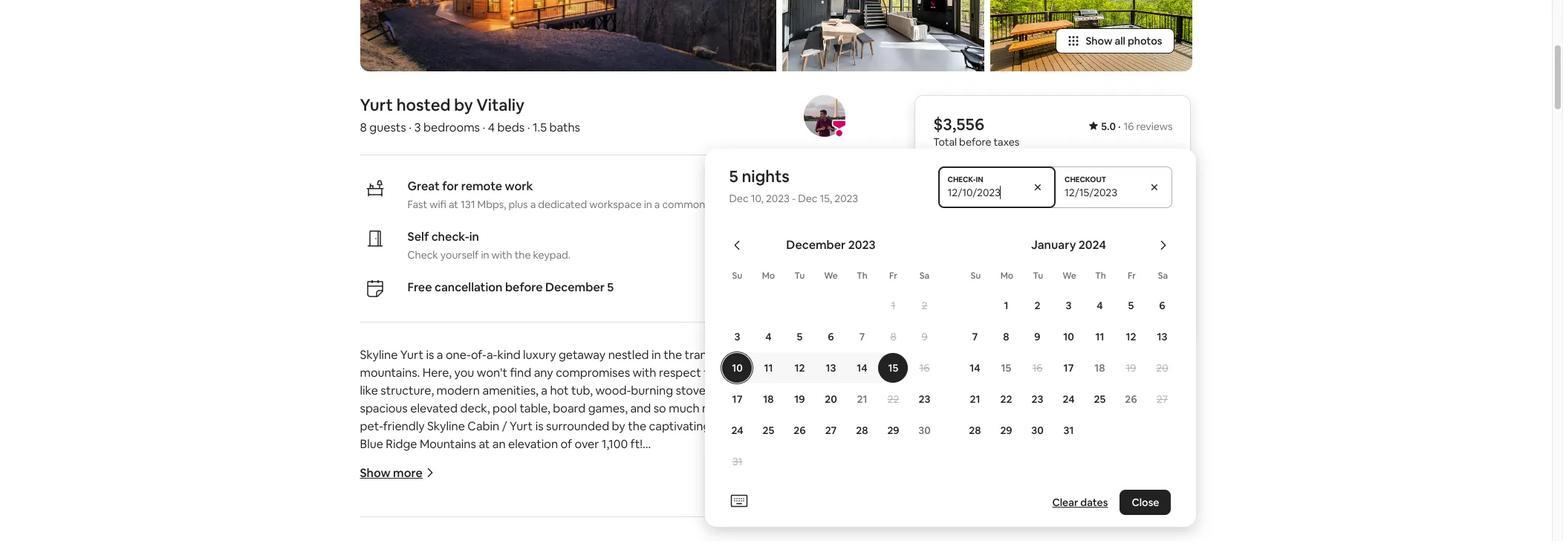 Task type: locate. For each thing, give the bounding box(es) containing it.
january
[[1032, 237, 1077, 253]]

0 vertical spatial 6
[[1160, 299, 1166, 312]]

0 horizontal spatial 29
[[888, 424, 900, 437]]

1 vertical spatial 13 button
[[816, 353, 847, 383]]

show all photos
[[1086, 34, 1163, 47]]

and inside 'skyline yurt is a one-of-a-kind luxury getaway nestled in the tranquil serenity of the mountains. here, you won't find any compromises with respect to the top-notch cabin- like structure, modern amenities, a hot tub, wood-burning stove, archery, ev charger, spacious elevated deck, pool table, board games, and so much more! this magnificent pet-friendly skyline cabin / yurt is surrounded by the captivating scenery of virginia's blue ridge mountains at an elevation of over 1,100 ft!'
[[631, 400, 651, 416]]

sa
[[920, 270, 930, 282], [1159, 270, 1169, 282]]

a right plus
[[530, 198, 536, 211]]

2 · from the left
[[483, 120, 486, 135]]

25
[[1095, 392, 1106, 406], [763, 424, 775, 437]]

2024
[[1079, 237, 1107, 253]]

the left keypad.
[[515, 248, 531, 261]]

18 button down notch
[[753, 384, 784, 414]]

28 right virginia's
[[856, 424, 869, 437]]

free
[[408, 279, 432, 295]]

31 button down scenery
[[722, 447, 753, 476]]

0 vertical spatial 6 button
[[1147, 290, 1178, 320]]

$3,556 total before taxes
[[934, 114, 1020, 149]]

12/10/2023
[[943, 186, 996, 199]]

at inside 'skyline yurt is a one-of-a-kind luxury getaway nestled in the tranquil serenity of the mountains. here, you won't find any compromises with respect to the top-notch cabin- like structure, modern amenities, a hot tub, wood-burning stove, archery, ev charger, spacious elevated deck, pool table, board games, and so much more! this magnificent pet-friendly skyline cabin / yurt is surrounded by the captivating scenery of virginia's blue ridge mountains at an elevation of over 1,100 ft!'
[[479, 436, 490, 452]]

5 button
[[1116, 290, 1147, 320], [784, 322, 816, 351]]

0 vertical spatial is
[[426, 347, 434, 363]]

2 2 button from the left
[[1022, 290, 1054, 320]]

before inside the $3,556 total before taxes
[[960, 135, 992, 149]]

1 vertical spatial 26 button
[[784, 415, 816, 445]]

1 14 button from the left
[[847, 353, 878, 383]]

29 button down avg.
[[991, 415, 1022, 445]]

1 horizontal spatial 23 button
[[1022, 384, 1054, 414]]

2 29 from the left
[[1001, 424, 1013, 437]]

27 for right 27 'button'
[[1157, 392, 1169, 406]]

all
[[1115, 34, 1126, 47]]

friendly
[[383, 418, 425, 434]]

ridge inside the skyline yurt is a custom wooden yurt located only 13 miles (20 minutes) away from the entrance to famous skyline drive, which sits along the crest of the blue ridge mountains in shenandoah national park. constructed using the finest materials and significa
[[746, 507, 777, 523]]

cancellation
[[435, 279, 503, 295]]

1 9 button from the left
[[909, 322, 941, 351]]

december down 15,
[[787, 237, 846, 253]]

a up here,
[[437, 347, 443, 363]]

1 horizontal spatial 29 button
[[991, 415, 1022, 445]]

0 horizontal spatial 31 button
[[722, 447, 753, 476]]

and left so
[[631, 400, 651, 416]]

0 horizontal spatial 30
[[919, 424, 931, 437]]

with up burning
[[633, 365, 657, 380]]

1 horizontal spatial 21 button
[[960, 384, 991, 414]]

1 horizontal spatial and
[[731, 525, 751, 541]]

yurt inside the yurt hosted by vitaliy 8 guests · 3 bedrooms · 4 beds · 1.5 baths
[[360, 94, 393, 115]]

25 button right are
[[1085, 384, 1116, 414]]

reserve
[[1031, 271, 1076, 287]]

entrance
[[360, 507, 409, 523]]

modern black-yellow interior, archery set, dining table, ps5 with 4 controllers, 75-inch tv, sofa, loft stairs, pool table, panoramic windows - skyline yurt.jpg image
[[782, 0, 984, 71]]

the up ft!
[[628, 418, 647, 434]]

26 for 26 button to the bottom
[[794, 424, 806, 437]]

0 horizontal spatial 27
[[826, 424, 837, 437]]

19 button up virginia's
[[784, 384, 816, 414]]

1 horizontal spatial 1
[[1004, 299, 1009, 312]]

0 horizontal spatial 14
[[857, 361, 868, 374]]

2 9 button from the left
[[1022, 322, 1054, 351]]

dec right the -
[[798, 192, 818, 205]]

skyline down elevated
[[427, 418, 465, 434]]

3 right last
[[956, 406, 962, 422]]

0 horizontal spatial 21 button
[[847, 384, 878, 414]]

0 horizontal spatial sa
[[920, 270, 930, 282]]

23 left than
[[919, 392, 931, 406]]

tu down january
[[1034, 270, 1044, 282]]

2 for january 2024
[[1035, 299, 1041, 312]]

2 22 from the left
[[1001, 392, 1013, 406]]

18 right this
[[764, 392, 774, 406]]

yurt inside the skyline yurt is a custom wooden yurt located only 13 miles (20 minutes) away from the entrance to famous skyline drive, which sits along the crest of the blue ridge mountains in shenandoah national park. constructed using the finest materials and significa
[[400, 490, 424, 505]]

24 button left $428 at the right bottom of page
[[1054, 384, 1085, 414]]

national
[[443, 525, 488, 541]]

2 button
[[909, 290, 941, 320], [1022, 290, 1054, 320]]

2 29 button from the left
[[991, 415, 1022, 445]]

1 for january 2024
[[1004, 299, 1009, 312]]

with inside self check-in check yourself in with the keypad.
[[492, 248, 513, 261]]

to up shenandoah
[[412, 507, 424, 523]]

taxes
[[994, 135, 1020, 149]]

1 vertical spatial 24
[[732, 424, 744, 437]]

21 button right "charger,"
[[847, 384, 878, 414]]

1 16 button from the left
[[909, 353, 941, 383]]

26 button right $428 at the right bottom of page
[[1116, 384, 1147, 414]]

the inside self check-in check yourself in with the keypad.
[[515, 248, 531, 261]]

1 horizontal spatial 18
[[1095, 361, 1106, 374]]

0 horizontal spatial 22 button
[[878, 384, 909, 414]]

skyline yurt is a one-of-a-kind luxury getaway nestled in the tranquil serenity of the mountains. here, you won't find any compromises with respect to the top-notch cabin- like structure, modern amenities, a hot tub, wood-burning stove, archery, ev charger, spacious elevated deck, pool table, board games, and so much more! this magnificent pet-friendly skyline cabin / yurt is surrounded by the captivating scenery of virginia's blue ridge mountains at an elevation of over 1,100 ft!
[[360, 347, 832, 452]]

skyline yurt - a cabin-like two-story yurt on a wraparound deck with a hot tub, archery, wood stove, and all the modern amenities only an hour from washington dc.jpg image
[[360, 0, 776, 71]]

of up notch
[[776, 347, 787, 363]]

0 horizontal spatial 31
[[733, 455, 743, 468]]

1 horizontal spatial before
[[960, 135, 992, 149]]

in up yourself on the left top of page
[[470, 229, 479, 244]]

6 button
[[1147, 290, 1178, 320], [816, 322, 847, 351]]

24
[[1063, 392, 1075, 406], [732, 424, 744, 437]]

0 horizontal spatial 29 button
[[878, 415, 909, 445]]

is for wooden
[[426, 490, 434, 505]]

1 th from the left
[[857, 270, 868, 282]]

over down surrounded
[[575, 436, 599, 452]]

1 horizontal spatial 23
[[1032, 392, 1044, 406]]

17 button up scenery
[[722, 384, 753, 414]]

18 button
[[1085, 353, 1116, 383], [753, 384, 784, 414]]

0 horizontal spatial we
[[824, 270, 838, 282]]

0 horizontal spatial over
[[575, 436, 599, 452]]

of
[[776, 347, 787, 363], [759, 418, 771, 434], [561, 436, 572, 452], [685, 507, 696, 523]]

· down by vitaliy
[[483, 120, 486, 135]]

23 button
[[909, 384, 941, 414], [1022, 384, 1054, 414]]

yet
[[1099, 309, 1114, 322]]

of down surrounded
[[561, 436, 572, 452]]

0 horizontal spatial 27 button
[[816, 415, 847, 445]]

-
[[792, 192, 796, 205]]

26 right $428 at the right bottom of page
[[1126, 392, 1138, 406]]

23 button left "months."
[[909, 384, 941, 414]]

10 up archery,
[[732, 361, 743, 374]]

1 tu from the left
[[795, 270, 805, 282]]

· right guests
[[409, 120, 412, 135]]

1 horizontal spatial 2
[[1035, 299, 1041, 312]]

to
[[704, 365, 716, 380], [412, 507, 424, 523]]

1 1 button from the left
[[878, 290, 909, 320]]

at left 131
[[449, 198, 459, 211]]

5 nights dec 10, 2023 - dec 15, 2023
[[729, 166, 859, 205]]

17 button up rate at the right bottom of the page
[[1054, 353, 1085, 383]]

0 vertical spatial 13
[[1158, 330, 1168, 343]]

11 button
[[1085, 322, 1116, 351], [753, 353, 784, 383]]

of inside the skyline yurt is a custom wooden yurt located only 13 miles (20 minutes) away from the entrance to famous skyline drive, which sits along the crest of the blue ridge mountains in shenandoah national park. constructed using the finest materials and significa
[[685, 507, 696, 523]]

1 2 from the left
[[922, 299, 928, 312]]

and
[[631, 400, 651, 416], [731, 525, 751, 541]]

0 horizontal spatial blue
[[360, 436, 383, 452]]

2
[[922, 299, 928, 312], [1035, 299, 1041, 312]]

0 horizontal spatial 12 button
[[784, 353, 816, 383]]

of right scenery
[[759, 418, 771, 434]]

charged
[[1057, 309, 1096, 322]]

and inside the skyline yurt is a custom wooden yurt located only 13 miles (20 minutes) away from the entrance to famous skyline drive, which sits along the crest of the blue ridge mountains in shenandoah national park. constructed using the finest materials and significa
[[731, 525, 751, 541]]

1 horizontal spatial blue
[[720, 507, 743, 523]]

5.0
[[1102, 120, 1116, 133]]

1 horizontal spatial 12
[[1126, 330, 1137, 343]]

an
[[493, 436, 506, 452]]

13 for 13 button to the bottom
[[826, 361, 837, 374]]

skyline up park.
[[470, 507, 507, 523]]

1 2 button from the left
[[909, 290, 941, 320]]

0 horizontal spatial 1 button
[[878, 290, 909, 320]]

0 horizontal spatial 7
[[860, 330, 865, 343]]

won't left the be
[[1013, 309, 1040, 322]]

8
[[360, 120, 367, 135], [891, 330, 897, 343], [1004, 330, 1010, 343]]

1 horizontal spatial show
[[1086, 34, 1113, 47]]

with inside 'skyline yurt is a one-of-a-kind luxury getaway nestled in the tranquil serenity of the mountains. here, you won't find any compromises with respect to the top-notch cabin- like structure, modern amenities, a hot tub, wood-burning stove, archery, ev charger, spacious elevated deck, pool table, board games, and so much more! this magnificent pet-friendly skyline cabin / yurt is surrounded by the captivating scenery of virginia's blue ridge mountains at an elevation of over 1,100 ft!'
[[633, 365, 657, 380]]

0 horizontal spatial 15
[[889, 361, 899, 374]]

21 right "charger,"
[[857, 392, 868, 406]]

over right rate at the right bottom of the page
[[1072, 392, 1096, 407]]

pool
[[493, 400, 517, 416]]

2 mo from the left
[[1001, 270, 1014, 282]]

5 up cabin-
[[797, 330, 803, 343]]

25 button down ev
[[753, 415, 784, 445]]

1 dec from the left
[[729, 192, 749, 205]]

mountains down elevated
[[420, 436, 476, 452]]

8 for first 8 'button' from the right
[[1004, 330, 1010, 343]]

14 button
[[847, 353, 878, 383], [960, 353, 991, 383]]

3 · from the left
[[527, 120, 530, 135]]

1 1 from the left
[[892, 299, 896, 312]]

yurt hosted by vitaliy 8 guests · 3 bedrooms · 4 beds · 1.5 baths
[[360, 94, 580, 135]]

0 vertical spatial 3 button
[[1054, 290, 1085, 320]]

0 horizontal spatial 25
[[763, 424, 775, 437]]

surrounded
[[546, 418, 610, 434]]

17 up are
[[1064, 361, 1074, 374]]

16 button up 'nightly'
[[1022, 353, 1054, 383]]

1 22 from the left
[[888, 392, 900, 406]]

12 button
[[1116, 322, 1147, 351], [784, 353, 816, 383]]

1 14 from the left
[[857, 361, 868, 374]]

0 horizontal spatial fr
[[890, 270, 898, 282]]

to inside 'skyline yurt is a one-of-a-kind luxury getaway nestled in the tranquil serenity of the mountains. here, you won't find any compromises with respect to the top-notch cabin- like structure, modern amenities, a hot tub, wood-burning stove, archery, ev charger, spacious elevated deck, pool table, board games, and so much more! this magnificent pet-friendly skyline cabin / yurt is surrounded by the captivating scenery of virginia's blue ridge mountains at an elevation of over 1,100 ft!'
[[704, 365, 716, 380]]

magnificent
[[762, 400, 827, 416]]

charger,
[[775, 383, 819, 398]]

0 horizontal spatial tu
[[795, 270, 805, 282]]

0 vertical spatial 24
[[1063, 392, 1075, 406]]

12 for the top 12 button
[[1126, 330, 1137, 343]]

1 23 button from the left
[[909, 384, 941, 414]]

12 button up magnificent
[[784, 353, 816, 383]]

0 vertical spatial 4
[[488, 120, 495, 135]]

0 horizontal spatial 10
[[732, 361, 743, 374]]

1 30 from the left
[[919, 424, 931, 437]]

0 vertical spatial with
[[492, 248, 513, 261]]

1 horizontal spatial december
[[787, 237, 846, 253]]

1 horizontal spatial dec
[[798, 192, 818, 205]]

19 up less
[[1126, 361, 1137, 374]]

13 button right notch
[[816, 353, 847, 383]]

vitaliy is a superhost. learn more about vitaliy. image
[[804, 95, 846, 137], [804, 95, 846, 137]]

shenandoah
[[372, 525, 440, 541]]

1 29 from the left
[[888, 424, 900, 437]]

in inside great for remote work fast wifi at 131 mbps, plus a dedicated workspace in a common area.
[[644, 198, 652, 211]]

11 down the yet
[[1096, 330, 1105, 343]]

13 inside the skyline yurt is a custom wooden yurt located only 13 miles (20 minutes) away from the entrance to famous skyline drive, which sits along the crest of the blue ridge mountains in shenandoah national park. constructed using the finest materials and significa
[[632, 490, 643, 505]]

is
[[426, 347, 434, 363], [536, 418, 544, 434], [426, 490, 434, 505]]

in inside 'skyline yurt is a one-of-a-kind luxury getaway nestled in the tranquil serenity of the mountains. here, you won't find any compromises with respect to the top-notch cabin- like structure, modern amenities, a hot tub, wood-burning stove, archery, ev charger, spacious elevated deck, pool table, board games, and so much more! this magnificent pet-friendly skyline cabin / yurt is surrounded by the captivating scenery of virginia's blue ridge mountains at an elevation of over 1,100 ft!'
[[652, 347, 661, 363]]

1 28 button from the left
[[847, 415, 878, 445]]

th down 2024
[[1096, 270, 1107, 282]]

before for $3,556
[[960, 135, 992, 149]]

4 up serenity
[[766, 330, 772, 343]]

string lights, large composite deck, sunken hot tub, grill, picnic table, cornhole game, blue ridge mountains view - skyline yurt.jpg image
[[990, 0, 1193, 71]]

14 button up avg.
[[960, 353, 991, 383]]

is inside the skyline yurt is a custom wooden yurt located only 13 miles (20 minutes) away from the entrance to famous skyline drive, which sits along the crest of the blue ridge mountains in shenandoah national park. constructed using the finest materials and significa
[[426, 490, 434, 505]]

1 vertical spatial 18
[[764, 392, 774, 406]]

4 button up notch
[[753, 322, 784, 351]]

13 button right the yet
[[1147, 322, 1178, 351]]

2 30 from the left
[[1032, 424, 1044, 437]]

over inside 'skyline yurt is a one-of-a-kind luxury getaway nestled in the tranquil serenity of the mountains. here, you won't find any compromises with respect to the top-notch cabin- like structure, modern amenities, a hot tub, wood-burning stove, archery, ev charger, spacious elevated deck, pool table, board games, and so much more! this magnificent pet-friendly skyline cabin / yurt is surrounded by the captivating scenery of virginia's blue ridge mountains at an elevation of over 1,100 ft!'
[[575, 436, 599, 452]]

great for remote work fast wifi at 131 mbps, plus a dedicated workspace in a common area.
[[408, 178, 731, 211]]

24 for the bottom 24 button
[[732, 424, 744, 437]]

0 horizontal spatial dec
[[729, 192, 749, 205]]

1 9 from the left
[[922, 330, 928, 343]]

a
[[530, 198, 536, 211], [655, 198, 660, 211], [437, 347, 443, 363], [541, 383, 548, 398], [437, 490, 443, 505]]

1 22 button from the left
[[878, 384, 909, 414]]

bedrooms
[[424, 120, 480, 135]]

0 horizontal spatial mountains
[[420, 436, 476, 452]]

0 horizontal spatial 17 button
[[722, 384, 753, 414]]

1 horizontal spatial 14 button
[[960, 353, 991, 383]]

dates for clear
[[1081, 496, 1109, 509]]

26
[[1126, 392, 1138, 406], [794, 424, 806, 437]]

2 1 from the left
[[1004, 299, 1009, 312]]

0 horizontal spatial ridge
[[386, 436, 417, 452]]

26 down magnificent
[[794, 424, 806, 437]]

show all photos button
[[1056, 28, 1175, 53]]

1 vertical spatial 6
[[828, 330, 834, 343]]

· right 5.0
[[1119, 120, 1121, 133]]

2 30 button from the left
[[1022, 415, 1054, 445]]

3 button
[[1054, 290, 1085, 320], [722, 322, 753, 351]]

3 down hosted
[[414, 120, 421, 135]]

22 left than
[[888, 392, 900, 406]]

0 vertical spatial 27 button
[[1147, 384, 1178, 414]]

1 we from the left
[[824, 270, 838, 282]]

in inside the skyline yurt is a custom wooden yurt located only 13 miles (20 minutes) away from the entrance to famous skyline drive, which sits along the crest of the blue ridge mountains in shenandoah national park. constructed using the finest materials and significa
[[360, 525, 370, 541]]

20
[[1157, 361, 1169, 374], [825, 392, 837, 406]]

with up free cancellation before december 5
[[492, 248, 513, 261]]

dec left 10,
[[729, 192, 749, 205]]

finest
[[644, 525, 675, 541]]

12 for the bottommost 12 button
[[795, 361, 805, 374]]

1 horizontal spatial 8 button
[[991, 322, 1022, 351]]

16
[[1124, 120, 1135, 133], [920, 361, 930, 374], [1033, 361, 1043, 374]]

29 button left last
[[878, 415, 909, 445]]

1 horizontal spatial 20 button
[[1147, 353, 1178, 383]]

2 1 button from the left
[[991, 290, 1022, 320]]

2 23 from the left
[[1032, 392, 1044, 406]]

25 for rightmost 25 'button'
[[1095, 392, 1106, 406]]

0 vertical spatial 25 button
[[1085, 384, 1116, 414]]

2 28 button from the left
[[960, 415, 991, 445]]

0 horizontal spatial won't
[[477, 365, 508, 380]]

over inside your dates are $428 less than the avg. nightly rate over the last 3 months.
[[1072, 392, 1096, 407]]

0 horizontal spatial 19
[[795, 392, 805, 406]]

before for free
[[505, 279, 543, 295]]

skyline
[[360, 347, 398, 363], [427, 418, 465, 434], [360, 490, 398, 505], [470, 507, 507, 523]]

show more
[[360, 465, 423, 481]]

1 horizontal spatial 22 button
[[991, 384, 1022, 414]]

here,
[[423, 365, 452, 380]]

1 horizontal spatial ridge
[[746, 507, 777, 523]]

you
[[455, 365, 474, 380]]

skyline yurt is a custom wooden yurt located only 13 miles (20 minutes) away from the entrance to famous skyline drive, which sits along the crest of the blue ridge mountains in shenandoah national park. constructed using the finest materials and significa
[[360, 490, 846, 541]]

1 · from the left
[[409, 120, 412, 135]]

27 button down "charger,"
[[816, 415, 847, 445]]

28 down "months."
[[969, 424, 982, 437]]

dates inside button
[[1081, 496, 1109, 509]]

2 vertical spatial 13
[[632, 490, 643, 505]]

21 left avg.
[[970, 392, 981, 406]]

4 button right the be
[[1085, 290, 1116, 320]]

nestled
[[608, 347, 649, 363]]

show inside show all photos button
[[1086, 34, 1113, 47]]

close button
[[1120, 490, 1172, 515]]

0 vertical spatial mountains
[[420, 436, 476, 452]]

4 inside the yurt hosted by vitaliy 8 guests · 3 bedrooms · 4 beds · 1.5 baths
[[488, 120, 495, 135]]

10 down charged
[[1064, 330, 1075, 343]]

2 22 button from the left
[[991, 384, 1022, 414]]

be
[[1042, 309, 1054, 322]]

2 sa from the left
[[1159, 270, 1169, 282]]

before down the $3,556
[[960, 135, 992, 149]]

yurt down more
[[400, 490, 424, 505]]

show left more
[[360, 465, 391, 481]]

7
[[860, 330, 865, 343], [973, 330, 978, 343]]

1 horizontal spatial 16
[[1033, 361, 1043, 374]]

0 horizontal spatial 15 button
[[878, 353, 909, 383]]

1 28 from the left
[[856, 424, 869, 437]]

14 button right cabin-
[[847, 353, 878, 383]]

0 horizontal spatial 2 button
[[909, 290, 941, 320]]

30 for 1st 30 button from the left
[[919, 424, 931, 437]]

at left an
[[479, 436, 490, 452]]

blue down the minutes)
[[720, 507, 743, 523]]

13 for 13 button to the right
[[1158, 330, 1168, 343]]

tu
[[795, 270, 805, 282], [1034, 270, 1044, 282]]

1 su from the left
[[733, 270, 743, 282]]

th down "december 2023"
[[857, 270, 868, 282]]

in right "nestled" at left bottom
[[652, 347, 661, 363]]

8 inside the yurt hosted by vitaliy 8 guests · 3 bedrooms · 4 beds · 1.5 baths
[[360, 120, 367, 135]]

5 inside 5 nights dec 10, 2023 - dec 15, 2023
[[729, 166, 739, 186]]

work
[[505, 178, 533, 194]]

1 button
[[878, 290, 909, 320], [991, 290, 1022, 320]]

and right materials
[[731, 525, 751, 541]]

rate
[[1047, 392, 1069, 407]]

materials
[[678, 525, 728, 541]]

16 button up than
[[909, 353, 941, 383]]

of down (20
[[685, 507, 696, 523]]

nightly
[[1007, 392, 1044, 407]]

6 up cabin-
[[828, 330, 834, 343]]

2 7 button from the left
[[960, 322, 991, 351]]

more
[[393, 465, 423, 481]]

is up here,
[[426, 347, 434, 363]]

0 horizontal spatial at
[[449, 198, 459, 211]]

park.
[[490, 525, 517, 541]]

2 vertical spatial is
[[426, 490, 434, 505]]

0 horizontal spatial and
[[631, 400, 651, 416]]

25 for leftmost 25 'button'
[[763, 424, 775, 437]]

MM/DD/YYYY text field
[[948, 186, 1020, 199]]

15,
[[820, 192, 833, 205]]

stove,
[[676, 383, 709, 398]]

1 vertical spatial 4 button
[[753, 322, 784, 351]]

is up the famous on the left bottom of the page
[[426, 490, 434, 505]]

blue
[[360, 436, 383, 452], [720, 507, 743, 523]]

· left 1.5
[[527, 120, 530, 135]]

30 for 2nd 30 button
[[1032, 424, 1044, 437]]

28 button down avg.
[[960, 415, 991, 445]]

2 horizontal spatial 4
[[1097, 299, 1103, 312]]

over
[[1072, 392, 1096, 407], [575, 436, 599, 452]]

is for of-
[[426, 347, 434, 363]]

2 button for december 2023
[[909, 290, 941, 320]]

than
[[934, 392, 959, 407]]

1 horizontal spatial 26
[[1126, 392, 1138, 406]]

we down "december 2023"
[[824, 270, 838, 282]]

yurt up guests
[[360, 94, 393, 115]]

1 15 button from the left
[[878, 353, 909, 383]]

mountains down from
[[779, 507, 836, 523]]

0 horizontal spatial 3 button
[[722, 322, 753, 351]]

12 up less
[[1126, 330, 1137, 343]]

1 vertical spatial 20
[[825, 392, 837, 406]]

3
[[414, 120, 421, 135], [1066, 299, 1072, 312], [735, 330, 741, 343], [956, 406, 962, 422]]

1 vertical spatial 18 button
[[753, 384, 784, 414]]

1 vertical spatial 24 button
[[722, 415, 753, 445]]

0 vertical spatial won't
[[1013, 309, 1040, 322]]

2 15 from the left
[[1002, 361, 1012, 374]]

respect
[[659, 365, 701, 380]]

crest
[[654, 507, 682, 523]]

1 horizontal spatial 28
[[969, 424, 982, 437]]

blue inside the skyline yurt is a custom wooden yurt located only 13 miles (20 minutes) away from the entrance to famous skyline drive, which sits along the crest of the blue ridge mountains in shenandoah national park. constructed using the finest materials and significa
[[720, 507, 743, 523]]

31 button down rate at the right bottom of the page
[[1054, 415, 1085, 445]]

much
[[669, 400, 700, 416]]

31 down rate at the right bottom of the page
[[1064, 424, 1074, 437]]

1 horizontal spatial 28 button
[[960, 415, 991, 445]]

calendar application
[[706, 221, 1564, 490]]

2 7 from the left
[[973, 330, 978, 343]]

31 down scenery
[[733, 455, 743, 468]]

24 left $428 at the right bottom of page
[[1063, 392, 1075, 406]]

1 21 from the left
[[857, 392, 868, 406]]

1 for december 2023
[[892, 299, 896, 312]]

show for show more
[[360, 465, 391, 481]]

mountains inside the skyline yurt is a custom wooden yurt located only 13 miles (20 minutes) away from the entrance to famous skyline drive, which sits along the crest of the blue ridge mountains in shenandoah national park. constructed using the finest materials and significa
[[779, 507, 836, 523]]

10 button left ev
[[722, 353, 753, 383]]

0 horizontal spatial 18
[[764, 392, 774, 406]]

tranquil
[[685, 347, 727, 363]]

12 up "charger,"
[[795, 361, 805, 374]]

14 right cabin-
[[857, 361, 868, 374]]

yurt up the mountains.
[[400, 347, 424, 363]]

yurt
[[537, 490, 560, 505]]

0 horizontal spatial 7 button
[[847, 322, 878, 351]]

2 2 from the left
[[1035, 299, 1041, 312]]

0 horizontal spatial 5 button
[[784, 322, 816, 351]]

24 for the topmost 24 button
[[1063, 392, 1075, 406]]

dates inside your dates are $428 less than the avg. nightly rate over the last 3 months.
[[1033, 377, 1063, 392]]

0 horizontal spatial 26
[[794, 424, 806, 437]]

1 7 from the left
[[860, 330, 865, 343]]

1 horizontal spatial 3 button
[[1054, 290, 1085, 320]]



Task type: vqa. For each thing, say whether or not it's contained in the screenshot.
17 corresponding to the rightmost 17 'button'
yes



Task type: describe. For each thing, give the bounding box(es) containing it.
7 for 2nd 7 button from right
[[860, 330, 865, 343]]

1 7 button from the left
[[847, 322, 878, 351]]

board
[[553, 400, 586, 416]]

0 horizontal spatial 25 button
[[753, 415, 784, 445]]

a left the common
[[655, 198, 660, 211]]

the right are
[[1099, 392, 1117, 407]]

2 9 from the left
[[1035, 330, 1041, 343]]

1 horizontal spatial 31 button
[[1054, 415, 1085, 445]]

1 horizontal spatial 6 button
[[1147, 290, 1178, 320]]

0 vertical spatial 26 button
[[1116, 384, 1147, 414]]

a-
[[487, 347, 498, 363]]

0 horizontal spatial 4 button
[[753, 322, 784, 351]]

1,100
[[602, 436, 628, 452]]

1 vertical spatial 5 button
[[784, 322, 816, 351]]

1 vertical spatial 12 button
[[784, 353, 816, 383]]

cabin
[[468, 418, 500, 434]]

1 vertical spatial 31 button
[[722, 447, 753, 476]]

one-
[[446, 347, 471, 363]]

dedicated
[[538, 198, 587, 211]]

at inside great for remote work fast wifi at 131 mbps, plus a dedicated workspace in a common area.
[[449, 198, 459, 211]]

1 horizontal spatial 10
[[1064, 330, 1075, 343]]

0 vertical spatial 17
[[1064, 361, 1074, 374]]

1 fr from the left
[[890, 270, 898, 282]]

any
[[534, 365, 553, 380]]

less
[[1116, 377, 1137, 392]]

skyline up the mountains.
[[360, 347, 398, 363]]

the up cabin-
[[790, 347, 808, 363]]

2 28 from the left
[[969, 424, 982, 437]]

1 button for january 2024
[[991, 290, 1022, 320]]

fast
[[408, 198, 428, 211]]

1 horizontal spatial 19 button
[[1116, 353, 1147, 383]]

mountains inside 'skyline yurt is a one-of-a-kind luxury getaway nestled in the tranquil serenity of the mountains. here, you won't find any compromises with respect to the top-notch cabin- like structure, modern amenities, a hot tub, wood-burning stove, archery, ev charger, spacious elevated deck, pool table, board games, and so much more! this magnificent pet-friendly skyline cabin / yurt is surrounded by the captivating scenery of virginia's blue ridge mountains at an elevation of over 1,100 ft!'
[[420, 436, 476, 452]]

2 21 from the left
[[970, 392, 981, 406]]

1 horizontal spatial 31
[[1064, 424, 1074, 437]]

0 vertical spatial 18
[[1095, 361, 1106, 374]]

1 horizontal spatial 13 button
[[1147, 322, 1178, 351]]

2 23 button from the left
[[1022, 384, 1054, 414]]

for
[[442, 178, 459, 194]]

0 horizontal spatial 20 button
[[816, 384, 847, 414]]

1 8 button from the left
[[878, 322, 909, 351]]

2 14 from the left
[[970, 361, 981, 374]]

1 vertical spatial 6 button
[[816, 322, 847, 351]]

a inside the skyline yurt is a custom wooden yurt located only 13 miles (20 minutes) away from the entrance to famous skyline drive, which sits along the crest of the blue ridge mountains in shenandoah national park. constructed using the finest materials and significa
[[437, 490, 443, 505]]

1 button for december 2023
[[878, 290, 909, 320]]

22 for first 22 button
[[888, 392, 900, 406]]

using
[[592, 525, 621, 541]]

constructed
[[520, 525, 589, 541]]

structure,
[[381, 383, 434, 398]]

0 vertical spatial 24 button
[[1054, 384, 1085, 414]]

clear dates
[[1053, 496, 1109, 509]]

2 button for january 2024
[[1022, 290, 1054, 320]]

the up materials
[[699, 507, 717, 523]]

the up finest
[[633, 507, 651, 523]]

in right yourself on the left top of page
[[481, 248, 489, 261]]

clear dates button
[[1047, 490, 1114, 515]]

1 vertical spatial 10
[[732, 361, 743, 374]]

great
[[408, 178, 440, 194]]

1 horizontal spatial 17 button
[[1054, 353, 1085, 383]]

2 we from the left
[[1063, 270, 1077, 282]]

show more button
[[360, 465, 435, 481]]

avg.
[[982, 392, 1005, 407]]

2 tu from the left
[[1034, 270, 1044, 282]]

2 horizontal spatial 16
[[1124, 120, 1135, 133]]

months.
[[965, 406, 1009, 422]]

22 for 1st 22 button from the right
[[1001, 392, 1013, 406]]

0 horizontal spatial 11
[[764, 361, 773, 374]]

2 fr from the left
[[1128, 270, 1136, 282]]

2 th from the left
[[1096, 270, 1107, 282]]

virginia's
[[773, 418, 822, 434]]

0 horizontal spatial 16
[[920, 361, 930, 374]]

1 30 button from the left
[[909, 415, 941, 445]]

common
[[663, 198, 706, 211]]

plus
[[509, 198, 528, 211]]

self
[[408, 229, 429, 244]]

1 vertical spatial 27 button
[[816, 415, 847, 445]]

1 vertical spatial 17
[[733, 392, 743, 406]]

2 su from the left
[[971, 270, 981, 282]]

the up respect
[[664, 347, 682, 363]]

1 horizontal spatial won't
[[1013, 309, 1040, 322]]

Add date text field
[[1065, 186, 1138, 199]]

$3,556
[[934, 114, 985, 134]]

1 horizontal spatial 25 button
[[1085, 384, 1116, 414]]

1 horizontal spatial 19
[[1126, 361, 1137, 374]]

2 8 button from the left
[[991, 322, 1022, 351]]

yurt right /
[[510, 418, 533, 434]]

only
[[606, 490, 629, 505]]

2023 inside calendar application
[[849, 237, 876, 253]]

1 29 button from the left
[[878, 415, 909, 445]]

close
[[1132, 496, 1160, 509]]

total
[[934, 135, 957, 149]]

8 for 2nd 8 'button' from right
[[891, 330, 897, 343]]

0 horizontal spatial 11 button
[[753, 353, 784, 383]]

2 21 button from the left
[[960, 384, 991, 414]]

2 14 button from the left
[[960, 353, 991, 383]]

games,
[[588, 400, 628, 416]]

2 vertical spatial 4
[[766, 330, 772, 343]]

7 for 1st 7 button from the right
[[973, 330, 978, 343]]

0 horizontal spatial 18 button
[[753, 384, 784, 414]]

to inside the skyline yurt is a custom wooden yurt located only 13 miles (20 minutes) away from the entrance to famous skyline drive, which sits along the crest of the blue ridge mountains in shenandoah national park. constructed using the finest materials and significa
[[412, 507, 424, 523]]

keypad.
[[533, 248, 571, 261]]

captivating
[[649, 418, 711, 434]]

3 right the be
[[1066, 299, 1072, 312]]

1 23 from the left
[[919, 392, 931, 406]]

1 horizontal spatial 5 button
[[1116, 290, 1147, 320]]

1 horizontal spatial 27 button
[[1147, 384, 1178, 414]]

0 vertical spatial 12 button
[[1116, 322, 1147, 351]]

ft!
[[631, 436, 643, 452]]

pet-
[[360, 418, 383, 434]]

serenity
[[729, 347, 773, 363]]

of-
[[471, 347, 487, 363]]

january 2024
[[1032, 237, 1107, 253]]

december inside calendar application
[[787, 237, 846, 253]]

the left avg.
[[961, 392, 980, 407]]

nights
[[742, 166, 790, 186]]

2 15 button from the left
[[991, 353, 1022, 383]]

12/15/2023
[[1063, 186, 1116, 199]]

5 up "nestled" at left bottom
[[607, 279, 614, 295]]

compromises
[[556, 365, 630, 380]]

notch
[[763, 365, 795, 380]]

more!
[[702, 400, 734, 416]]

luxury
[[523, 347, 556, 363]]

1 mo from the left
[[762, 270, 775, 282]]

1 sa from the left
[[920, 270, 930, 282]]

hosted
[[397, 94, 451, 115]]

wifi
[[430, 198, 447, 211]]

deck,
[[460, 400, 490, 416]]

3 up serenity
[[735, 330, 741, 343]]

$428
[[1086, 377, 1114, 392]]

free cancellation before december 5
[[408, 279, 614, 295]]

5 right the yet
[[1129, 299, 1134, 312]]

4 · from the left
[[1119, 120, 1121, 133]]

beds
[[498, 120, 525, 135]]

like
[[360, 383, 378, 398]]

area.
[[708, 198, 731, 211]]

self check-in check yourself in with the keypad.
[[408, 229, 571, 261]]

the down along
[[623, 525, 642, 541]]

this
[[737, 400, 759, 416]]

top-
[[740, 365, 763, 380]]

ridge inside 'skyline yurt is a one-of-a-kind luxury getaway nestled in the tranquil serenity of the mountains. here, you won't find any compromises with respect to the top-notch cabin- like structure, modern amenities, a hot tub, wood-burning stove, archery, ev charger, spacious elevated deck, pool table, board games, and so much more! this magnificent pet-friendly skyline cabin / yurt is surrounded by the captivating scenery of virginia's blue ridge mountains at an elevation of over 1,100 ft!'
[[386, 436, 417, 452]]

elevation
[[508, 436, 558, 452]]

custom
[[446, 490, 487, 505]]

blue inside 'skyline yurt is a one-of-a-kind luxury getaway nestled in the tranquil serenity of the mountains. here, you won't find any compromises with respect to the top-notch cabin- like structure, modern amenities, a hot tub, wood-burning stove, archery, ev charger, spacious elevated deck, pool table, board games, and so much more! this magnificent pet-friendly skyline cabin / yurt is surrounded by the captivating scenery of virginia's blue ridge mountains at an elevation of over 1,100 ft!'
[[360, 436, 383, 452]]

0 horizontal spatial 6
[[828, 330, 834, 343]]

won't inside 'skyline yurt is a one-of-a-kind luxury getaway nestled in the tranquil serenity of the mountains. here, you won't find any compromises with respect to the top-notch cabin- like structure, modern amenities, a hot tub, wood-burning stove, archery, ev charger, spacious elevated deck, pool table, board games, and so much more! this magnificent pet-friendly skyline cabin / yurt is surrounded by the captivating scenery of virginia's blue ridge mountains at an elevation of over 1,100 ft!'
[[477, 365, 508, 380]]

27 for the bottommost 27 'button'
[[826, 424, 837, 437]]

1 horizontal spatial 6
[[1160, 299, 1166, 312]]

skyline up entrance
[[360, 490, 398, 505]]

mountains.
[[360, 365, 420, 380]]

dates for your
[[1033, 377, 1063, 392]]

1 horizontal spatial 11 button
[[1085, 322, 1116, 351]]

2 for december 2023
[[922, 299, 928, 312]]

1 21 button from the left
[[847, 384, 878, 414]]

1 horizontal spatial 10 button
[[1054, 322, 1085, 351]]

getaway
[[559, 347, 606, 363]]

1 horizontal spatial 18 button
[[1085, 353, 1116, 383]]

elevated
[[410, 400, 458, 416]]

away
[[747, 490, 775, 505]]

1 vertical spatial 19 button
[[784, 384, 816, 414]]

a left hot
[[541, 383, 548, 398]]

reviews
[[1137, 120, 1173, 133]]

3 inside the yurt hosted by vitaliy 8 guests · 3 bedrooms · 4 beds · 1.5 baths
[[414, 120, 421, 135]]

(20
[[677, 490, 694, 505]]

26 for the topmost 26 button
[[1126, 392, 1138, 406]]

1 vertical spatial 4
[[1097, 299, 1103, 312]]

1 horizontal spatial 11
[[1096, 330, 1105, 343]]

1 horizontal spatial 4 button
[[1085, 290, 1116, 320]]

your
[[1005, 377, 1030, 392]]

reserve button
[[934, 261, 1173, 297]]

1 vertical spatial 3 button
[[722, 322, 753, 351]]

20 for the rightmost 20 button
[[1157, 361, 1169, 374]]

drive,
[[510, 507, 542, 523]]

2 16 button from the left
[[1022, 353, 1054, 383]]

so
[[654, 400, 666, 416]]

by vitaliy
[[454, 94, 525, 115]]

1 vertical spatial is
[[536, 418, 544, 434]]

remote
[[461, 178, 503, 194]]

ev
[[758, 383, 772, 398]]

20 for the left 20 button
[[825, 392, 837, 406]]

1 vertical spatial 17 button
[[722, 384, 753, 414]]

december 2023
[[787, 237, 876, 253]]

kind
[[498, 347, 521, 363]]

5.0 · 16 reviews
[[1102, 120, 1173, 133]]

famous
[[426, 507, 467, 523]]

by
[[612, 418, 626, 434]]

check
[[408, 248, 438, 261]]

the up archery,
[[719, 365, 737, 380]]

2 dec from the left
[[798, 192, 818, 205]]

hot
[[550, 383, 569, 398]]

3 inside your dates are $428 less than the avg. nightly rate over the last 3 months.
[[956, 406, 962, 422]]

the right from
[[807, 490, 826, 505]]

show for show all photos
[[1086, 34, 1113, 47]]

are
[[1066, 377, 1083, 392]]

1 vertical spatial 10 button
[[722, 353, 753, 383]]

1 15 from the left
[[889, 361, 899, 374]]

0 horizontal spatial december
[[546, 279, 605, 295]]



